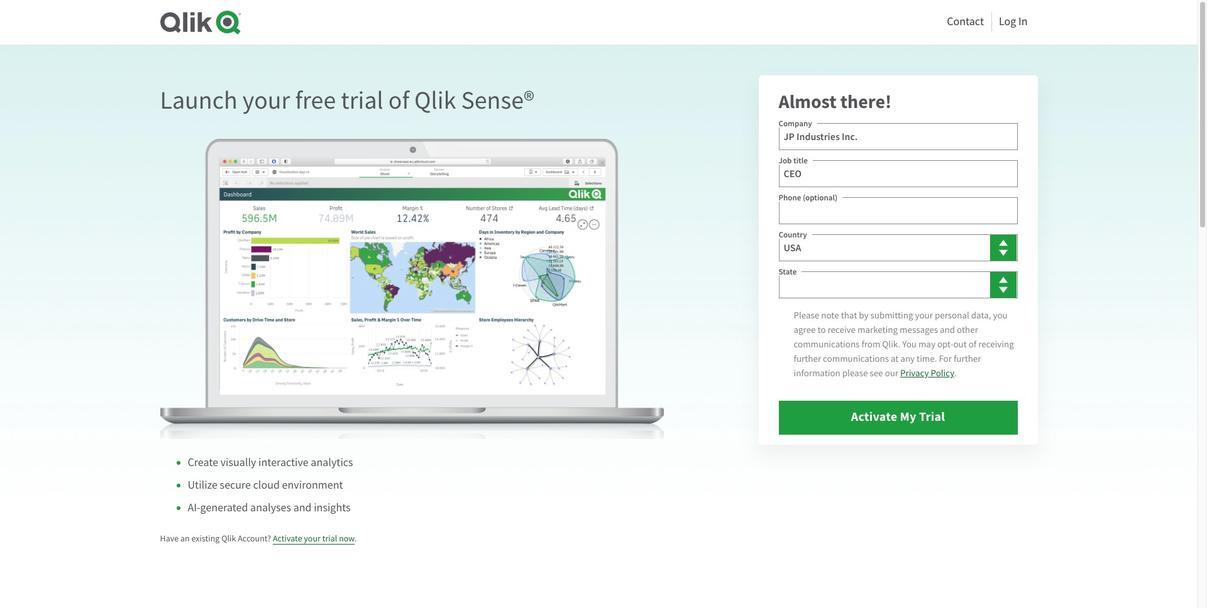 Task type: describe. For each thing, give the bounding box(es) containing it.
log in
[[999, 14, 1028, 29]]

privacy policy link
[[900, 367, 954, 380]]

1 horizontal spatial trial
[[341, 84, 383, 116]]

generated
[[200, 501, 248, 516]]

phone
[[779, 192, 801, 203]]

cloud
[[253, 479, 280, 493]]

environment
[[282, 479, 343, 493]]

of inside please note that by submitting your personal data, you agree to receive marketing messages and other communications from qlik. you may opt-out of receiving further communications at any time. for further information please see our
[[969, 338, 977, 351]]

analyses
[[250, 501, 291, 516]]

ai-generated analyses and insights
[[188, 501, 351, 516]]

free
[[295, 84, 336, 116]]

Phone (optional) text field
[[779, 197, 1018, 224]]

2 vertical spatial your
[[304, 533, 321, 545]]

almost
[[779, 89, 837, 114]]

receiving
[[978, 338, 1014, 351]]

at
[[891, 353, 899, 365]]

sense®
[[461, 84, 534, 116]]

data,
[[971, 309, 991, 322]]

account?
[[238, 533, 271, 545]]

1 vertical spatial communications
[[823, 353, 889, 365]]

0 vertical spatial qlik
[[414, 84, 456, 116]]

to
[[818, 324, 826, 336]]

an
[[180, 533, 190, 545]]

by
[[859, 309, 869, 322]]

please
[[794, 309, 819, 322]]

contact
[[947, 14, 984, 29]]

you
[[902, 338, 917, 351]]

time.
[[917, 353, 937, 365]]

go to the home page. image
[[160, 10, 240, 35]]

other
[[957, 324, 978, 336]]

privacy
[[900, 367, 929, 380]]

secure
[[220, 479, 251, 493]]

may
[[919, 338, 935, 351]]

interactive
[[258, 456, 309, 470]]

there!
[[840, 89, 892, 114]]

any
[[901, 353, 915, 365]]

please note that by submitting your personal data, you agree to receive marketing messages and other communications from qlik. you may opt-out of receiving further communications at any time. for further information please see our
[[794, 309, 1014, 380]]

receive
[[828, 324, 856, 336]]

phone (optional)
[[779, 192, 838, 203]]

title
[[793, 155, 808, 166]]

0 vertical spatial of
[[388, 84, 409, 116]]

existing
[[191, 533, 220, 545]]

company
[[779, 118, 812, 129]]

log
[[999, 14, 1016, 29]]

please
[[842, 367, 868, 380]]

messages
[[900, 324, 938, 336]]

analytics
[[311, 456, 353, 470]]

ai-
[[188, 501, 200, 516]]



Task type: locate. For each thing, give the bounding box(es) containing it.
1 horizontal spatial your
[[304, 533, 321, 545]]

our
[[885, 367, 898, 380]]

submitting
[[870, 309, 913, 322]]

1 vertical spatial and
[[293, 501, 312, 516]]

agree
[[794, 324, 816, 336]]

None submit
[[779, 401, 1018, 435]]

your up messages
[[915, 309, 933, 322]]

state
[[779, 267, 797, 277]]

personal
[[935, 309, 969, 322]]

Company text field
[[779, 123, 1018, 150]]

0 vertical spatial trial
[[341, 84, 383, 116]]

almost there!
[[779, 89, 892, 114]]

2 horizontal spatial your
[[915, 309, 933, 322]]

trial
[[341, 84, 383, 116], [322, 533, 337, 545]]

0 vertical spatial .
[[954, 367, 957, 380]]

marketing
[[858, 324, 898, 336]]

information
[[794, 367, 840, 380]]

1 vertical spatial trial
[[322, 533, 337, 545]]

qlik.
[[882, 338, 900, 351]]

your left free
[[242, 84, 290, 116]]

0 horizontal spatial further
[[794, 353, 821, 365]]

activate
[[273, 533, 302, 545]]

0 horizontal spatial trial
[[322, 533, 337, 545]]

qlik left sense®
[[414, 84, 456, 116]]

country
[[779, 230, 807, 240]]

0 horizontal spatial and
[[293, 501, 312, 516]]

note
[[821, 309, 839, 322]]

1 horizontal spatial of
[[969, 338, 977, 351]]

have
[[160, 533, 179, 545]]

utilize
[[188, 479, 218, 493]]

0 horizontal spatial qlik
[[221, 533, 236, 545]]

0 horizontal spatial your
[[242, 84, 290, 116]]

see
[[870, 367, 883, 380]]

activate your trial now link
[[273, 533, 354, 545]]

your
[[242, 84, 290, 116], [915, 309, 933, 322], [304, 533, 321, 545]]

and
[[940, 324, 955, 336], [293, 501, 312, 516]]

Job title text field
[[779, 160, 1018, 187]]

further
[[794, 353, 821, 365], [954, 353, 981, 365]]

further down out
[[954, 353, 981, 365]]

1 vertical spatial .
[[354, 533, 357, 545]]

insights
[[314, 501, 351, 516]]

you
[[993, 309, 1008, 322]]

(optional)
[[803, 192, 838, 203]]

2 further from the left
[[954, 353, 981, 365]]

out
[[953, 338, 967, 351]]

further up information
[[794, 353, 821, 365]]

1 horizontal spatial further
[[954, 353, 981, 365]]

1 vertical spatial of
[[969, 338, 977, 351]]

visually
[[220, 456, 256, 470]]

your inside please note that by submitting your personal data, you agree to receive marketing messages and other communications from qlik. you may opt-out of receiving further communications at any time. for further information please see our
[[915, 309, 933, 322]]

communications
[[794, 338, 860, 351], [823, 353, 889, 365]]

1 vertical spatial your
[[915, 309, 933, 322]]

have an existing qlik account? activate your trial now .
[[160, 533, 357, 545]]

job
[[779, 155, 792, 166]]

1 further from the left
[[794, 353, 821, 365]]

policy
[[931, 367, 954, 380]]

launch your free trial of qlik sense®
[[160, 84, 534, 116]]

from
[[862, 338, 880, 351]]

job title
[[779, 155, 808, 166]]

privacy policy .
[[900, 367, 957, 380]]

of
[[388, 84, 409, 116], [969, 338, 977, 351]]

now
[[339, 533, 354, 545]]

0 horizontal spatial .
[[354, 533, 357, 545]]

utilize secure cloud environment
[[188, 479, 343, 493]]

trial left now at left
[[322, 533, 337, 545]]

1 horizontal spatial qlik
[[414, 84, 456, 116]]

qlik
[[414, 84, 456, 116], [221, 533, 236, 545]]

0 vertical spatial and
[[940, 324, 955, 336]]

1 horizontal spatial and
[[940, 324, 955, 336]]

0 horizontal spatial of
[[388, 84, 409, 116]]

contact link
[[947, 11, 984, 32]]

for
[[939, 353, 952, 365]]

1 horizontal spatial .
[[954, 367, 957, 380]]

that
[[841, 309, 857, 322]]

your right activate
[[304, 533, 321, 545]]

opt-
[[937, 338, 953, 351]]

create
[[188, 456, 218, 470]]

communications up please on the right bottom of page
[[823, 353, 889, 365]]

0 vertical spatial communications
[[794, 338, 860, 351]]

create visually interactive analytics
[[188, 456, 353, 470]]

trial right free
[[341, 84, 383, 116]]

1 vertical spatial qlik
[[221, 533, 236, 545]]

0 vertical spatial your
[[242, 84, 290, 116]]

log in link
[[999, 11, 1028, 32]]

.
[[954, 367, 957, 380], [354, 533, 357, 545]]

in
[[1018, 14, 1028, 29]]

and inside please note that by submitting your personal data, you agree to receive marketing messages and other communications from qlik. you may opt-out of receiving further communications at any time. for further information please see our
[[940, 324, 955, 336]]

communications down the to
[[794, 338, 860, 351]]

and up opt-
[[940, 324, 955, 336]]

qlik right "existing" at the bottom of page
[[221, 533, 236, 545]]

and down environment
[[293, 501, 312, 516]]

launch
[[160, 84, 237, 116]]



Task type: vqa. For each thing, say whether or not it's contained in the screenshot.
Company
yes



